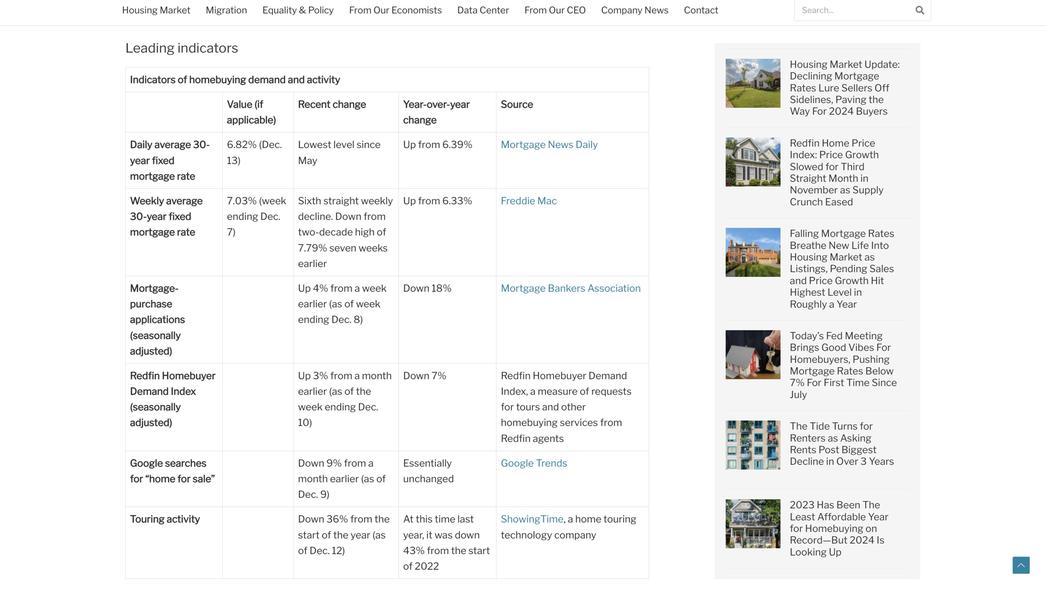 Task type: locate. For each thing, give the bounding box(es) containing it.
november
[[790, 184, 838, 196]]

0 vertical spatial activity
[[307, 74, 340, 86]]

is
[[877, 535, 885, 547]]

least
[[790, 511, 815, 523]]

data center
[[457, 4, 509, 16]]

year left year,
[[351, 529, 370, 541]]

1 horizontal spatial and
[[542, 402, 559, 414]]

0 horizontal spatial start
[[298, 529, 320, 541]]

1 vertical spatial news
[[548, 139, 574, 151]]

from right 3%
[[330, 370, 352, 382]]

lowest
[[298, 139, 331, 151]]

(seasonally inside redfin homebuyer demand index (seasonally adjusted)
[[130, 402, 181, 414]]

0 vertical spatial month
[[362, 370, 392, 382]]

up right weekly
[[403, 195, 416, 207]]

up
[[403, 139, 416, 151], [403, 195, 416, 207], [298, 283, 311, 295], [298, 370, 311, 382], [829, 547, 842, 559]]

None search field
[[794, 0, 931, 21]]

year-over-year change
[[403, 98, 470, 126]]

from our economists
[[349, 4, 442, 16]]

in right level
[[854, 287, 862, 299]]

1 vertical spatial as
[[865, 251, 875, 263]]

redfin homebuyer demand index, a measure of requests for tours and other homebuying services from redfin agents
[[501, 370, 632, 445]]

a inside down 9% from a month earlier (as of dec. 9)
[[368, 458, 374, 470]]

activity up "recent change"
[[307, 74, 340, 86]]

growth up 'month'
[[845, 149, 879, 161]]

1 google from the left
[[130, 458, 163, 470]]

tours
[[516, 402, 540, 414]]

Search... search field
[[795, 0, 909, 21]]

as
[[840, 184, 851, 196], [865, 251, 875, 263], [828, 433, 838, 445]]

mortgage down weekly
[[130, 226, 175, 238]]

1 horizontal spatial month
[[362, 370, 392, 382]]

and right demand
[[288, 74, 305, 86]]

mortgage-
[[130, 283, 179, 295]]

earlier down 4%
[[298, 298, 327, 310]]

1 vertical spatial rate
[[177, 226, 195, 238]]

1 adjusted) from the top
[[130, 345, 172, 357]]

1 vertical spatial start
[[468, 545, 490, 557]]

from right 36%
[[350, 514, 372, 526]]

for
[[812, 105, 827, 117], [876, 342, 891, 354], [807, 377, 822, 389]]

for left third
[[826, 161, 839, 173]]

down inside 'sixth straight weekly decline. down from two-decade high of 7.79% seven weeks earlier'
[[335, 211, 362, 223]]

mortgage up weekly
[[130, 170, 175, 182]]

fixed for weekly
[[169, 211, 191, 223]]

2024 left is on the bottom right of the page
[[850, 535, 875, 547]]

2 horizontal spatial as
[[865, 251, 875, 263]]

0 horizontal spatial daily
[[130, 139, 152, 151]]

12)
[[332, 545, 345, 557]]

1 our from the left
[[374, 4, 390, 16]]

level
[[828, 287, 852, 299]]

0 horizontal spatial rates
[[790, 82, 816, 94]]

2 vertical spatial as
[[828, 433, 838, 445]]

(dec.
[[259, 139, 282, 151]]

1 vertical spatial demand
[[130, 386, 169, 398]]

requests
[[591, 386, 632, 398]]

rate left 7)
[[177, 226, 195, 238]]

2 vertical spatial rates
[[837, 365, 863, 377]]

rate for weekly
[[177, 226, 195, 238]]

change right the "recent"
[[333, 98, 366, 110]]

1 vertical spatial fixed
[[169, 211, 191, 223]]

dec. inside down 9% from a month earlier (as of dec. 9)
[[298, 489, 318, 501]]

equality & policy link
[[255, 0, 342, 23]]

ending down 3%
[[325, 402, 356, 414]]

3%
[[313, 370, 328, 382]]

from right "policy"
[[349, 4, 372, 16]]

as left supply
[[840, 184, 851, 196]]

1 vertical spatial housing
[[790, 58, 828, 70]]

0 vertical spatial start
[[298, 529, 320, 541]]

0 vertical spatial and
[[288, 74, 305, 86]]

equality
[[262, 4, 297, 16]]

1 vertical spatial year
[[868, 511, 889, 523]]

redfin inside redfin home price index: price growth slowed for third straight month in november as supply crunch eased
[[790, 137, 820, 149]]

technology
[[501, 529, 552, 541]]

growth left the hit
[[835, 275, 869, 287]]

homebuyer up measure
[[533, 370, 586, 382]]

market for housing market
[[160, 4, 191, 16]]

market inside housing market update: declining mortgage rates lure sellers off sidelines, paving the way for 2024 buyers
[[830, 58, 862, 70]]

1 horizontal spatial news
[[645, 4, 669, 16]]

housing market link
[[114, 0, 198, 23]]

month up 9) at the bottom
[[298, 473, 328, 485]]

housing inside housing market update: declining mortgage rates lure sellers off sidelines, paving the way for 2024 buyers
[[790, 58, 828, 70]]

mortgage bankers association
[[501, 283, 641, 295]]

for inside housing market update: declining mortgage rates lure sellers off sidelines, paving the way for 2024 buyers
[[812, 105, 827, 117]]

into
[[871, 240, 889, 252]]

1 horizontal spatial demand
[[589, 370, 627, 382]]

(seasonally down applications
[[130, 330, 181, 342]]

for down 2023
[[790, 523, 803, 535]]

down for down 9% from a month earlier (as of dec. 9)
[[298, 458, 324, 470]]

off
[[875, 82, 890, 94]]

showingtime
[[501, 514, 564, 526]]

1 vertical spatial market
[[830, 58, 862, 70]]

association
[[588, 283, 641, 295]]

0 vertical spatial as
[[840, 184, 851, 196]]

rates inside housing market update: declining mortgage rates lure sellers off sidelines, paving the way for 2024 buyers
[[790, 82, 816, 94]]

in right 'month'
[[861, 173, 869, 185]]

0 vertical spatial for
[[812, 105, 827, 117]]

mortgage up paving
[[835, 70, 879, 82]]

sellers
[[842, 82, 873, 94]]

0 horizontal spatial our
[[374, 4, 390, 16]]

0 vertical spatial mortgage
[[130, 170, 175, 182]]

0 vertical spatial market
[[160, 4, 191, 16]]

1 vertical spatial average
[[166, 195, 203, 207]]

for right vibes
[[876, 342, 891, 354]]

from down was
[[427, 545, 449, 557]]

from for from our ceo
[[525, 4, 547, 16]]

as inside the tide turns for renters as asking rents post biggest decline in over 3 years
[[828, 433, 838, 445]]

demand inside redfin homebuyer demand index, a measure of requests for tours and other homebuying services from redfin agents
[[589, 370, 627, 382]]

year
[[450, 98, 470, 110], [130, 155, 150, 167], [147, 211, 167, 223], [351, 529, 370, 541]]

down inside down 9% from a month earlier (as of dec. 9)
[[298, 458, 324, 470]]

0 horizontal spatial 7%
[[432, 370, 446, 382]]

from inside up 4% from a week earlier (as of week ending dec. 8)
[[330, 283, 353, 295]]

0 horizontal spatial and
[[288, 74, 305, 86]]

0 horizontal spatial google
[[130, 458, 163, 470]]

1 rate from the top
[[177, 170, 195, 182]]

google inside google searches for "home for sale"
[[130, 458, 163, 470]]

0 vertical spatial rate
[[177, 170, 195, 182]]

redfin inside redfin homebuyer demand index (seasonally adjusted)
[[130, 370, 160, 382]]

rates down vibes
[[837, 365, 863, 377]]

0 vertical spatial rates
[[790, 82, 816, 94]]

year inside 2023 has been the least affordable year for homebuying on record—but 2024 is looking up
[[868, 511, 889, 523]]

0 vertical spatial growth
[[845, 149, 879, 161]]

in inside redfin home price index: price growth slowed for third straight month in november as supply crunch eased
[[861, 173, 869, 185]]

month inside down 9% from a month earlier (as of dec. 9)
[[298, 473, 328, 485]]

years
[[869, 456, 894, 468]]

below
[[866, 365, 894, 377]]

demand
[[589, 370, 627, 382], [130, 386, 169, 398]]

in left over
[[826, 456, 834, 468]]

1 horizontal spatial the
[[863, 500, 880, 512]]

fixed inside weekly average 30-year fixed mortgage rate
[[169, 211, 191, 223]]

as left asking
[[828, 433, 838, 445]]

mortgage down "brings"
[[790, 365, 835, 377]]

up inside up 4% from a week earlier (as of week ending dec. 8)
[[298, 283, 311, 295]]

1 horizontal spatial daily
[[576, 139, 598, 151]]

earlier for 9%
[[330, 473, 359, 485]]

up left 4%
[[298, 283, 311, 295]]

year down weekly
[[147, 211, 167, 223]]

0 vertical spatial 30-
[[193, 139, 210, 151]]

homebuyer for index
[[162, 370, 216, 382]]

month for dec.
[[298, 473, 328, 485]]

1 vertical spatial change
[[403, 114, 437, 126]]

migration
[[206, 4, 247, 16]]

dec.
[[260, 211, 281, 223], [331, 314, 352, 326], [358, 402, 378, 414], [298, 489, 318, 501], [310, 545, 330, 557]]

0 horizontal spatial activity
[[167, 514, 200, 526]]

year inside weekly average 30-year fixed mortgage rate
[[147, 211, 167, 223]]

1 (seasonally from the top
[[130, 330, 181, 342]]

1 from from the left
[[349, 4, 372, 16]]

activity right touring
[[167, 514, 200, 526]]

0 horizontal spatial as
[[828, 433, 838, 445]]

rate for daily
[[177, 170, 195, 182]]

change inside year-over-year change
[[403, 114, 437, 126]]

price up 'month'
[[819, 149, 843, 161]]

ending inside up 3% from a month earlier (as of the week ending dec. 10)
[[325, 402, 356, 414]]

a inside up 4% from a week earlier (as of week ending dec. 8)
[[355, 283, 360, 295]]

falling mortgage rates breathe new life into housing market as listings, pending sales and price growth hit highest level in roughly a year
[[790, 228, 895, 310]]

2 vertical spatial and
[[542, 402, 559, 414]]

year up 6.39%
[[450, 98, 470, 110]]

earlier for 4%
[[298, 298, 327, 310]]

average inside weekly average 30-year fixed mortgage rate
[[166, 195, 203, 207]]

ceo
[[567, 4, 586, 16]]

a right roughly
[[829, 298, 835, 310]]

housing down falling
[[790, 251, 828, 263]]

company news link
[[594, 0, 676, 23]]

mortgage
[[835, 70, 879, 82], [501, 139, 546, 151], [821, 228, 866, 240], [501, 283, 546, 295], [790, 365, 835, 377]]

demand up requests
[[589, 370, 627, 382]]

1 horizontal spatial homebuying
[[501, 417, 558, 429]]

1 vertical spatial activity
[[167, 514, 200, 526]]

1 vertical spatial mortgage
[[130, 226, 175, 238]]

at this time last year, it was down 43% from the start of 2022
[[403, 514, 490, 573]]

in inside the tide turns for renters as asking rents post biggest decline in over 3 years
[[826, 456, 834, 468]]

mortgage for daily
[[130, 170, 175, 182]]

30- inside daily average 30- year fixed mortgage rate
[[193, 139, 210, 151]]

fixed inside daily average 30- year fixed mortgage rate
[[152, 155, 175, 167]]

a inside , a home touring technology company
[[568, 514, 573, 526]]

month left down 7%
[[362, 370, 392, 382]]

average inside daily average 30- year fixed mortgage rate
[[154, 139, 191, 151]]

life
[[852, 240, 869, 252]]

google up "home
[[130, 458, 163, 470]]

the right been
[[863, 500, 880, 512]]

earlier down 7.79%
[[298, 258, 327, 270]]

2 vertical spatial ending
[[325, 402, 356, 414]]

1 horizontal spatial as
[[840, 184, 851, 196]]

(seasonally down index
[[130, 402, 181, 414]]

news for company
[[645, 4, 669, 16]]

earlier inside up 3% from a month earlier (as of the week ending dec. 10)
[[298, 386, 327, 398]]

0 vertical spatial homebuying
[[189, 74, 246, 86]]

year
[[837, 298, 857, 310], [868, 511, 889, 523]]

demand inside redfin homebuyer demand index (seasonally adjusted)
[[130, 386, 169, 398]]

google
[[130, 458, 163, 470], [501, 458, 534, 470]]

1 vertical spatial (seasonally
[[130, 402, 181, 414]]

a right ,
[[568, 514, 573, 526]]

(as inside up 4% from a week earlier (as of week ending dec. 8)
[[329, 298, 342, 310]]

index
[[171, 386, 196, 398]]

18%
[[432, 283, 452, 295]]

30- left 6.82% on the left of page
[[193, 139, 210, 151]]

demand left index
[[130, 386, 169, 398]]

today's
[[790, 330, 824, 342]]

mortgage- purchase applications (seasonally adjusted)
[[130, 283, 185, 357]]

(as
[[329, 298, 342, 310], [329, 386, 342, 398], [361, 473, 374, 485], [373, 529, 386, 541]]

up left 3%
[[298, 370, 311, 382]]

pushing
[[853, 354, 890, 366]]

2 mortgage from the top
[[130, 226, 175, 238]]

other
[[561, 402, 586, 414]]

ending inside 7.03% (week ending dec. 7)
[[227, 211, 258, 223]]

0 vertical spatial adjusted)
[[130, 345, 172, 357]]

google trends
[[501, 458, 567, 470]]

rates up sales
[[868, 228, 895, 240]]

homebuying down tours
[[501, 417, 558, 429]]

1 daily from the left
[[130, 139, 152, 151]]

2 vertical spatial market
[[830, 251, 862, 263]]

dec. inside up 3% from a month earlier (as of the week ending dec. 10)
[[358, 402, 378, 414]]

2 vertical spatial in
[[826, 456, 834, 468]]

adjusted) down applications
[[130, 345, 172, 357]]

2 homebuyer from the left
[[533, 370, 586, 382]]

from right 9%
[[344, 458, 366, 470]]

0 horizontal spatial the
[[790, 421, 808, 433]]

demand for redfin homebuyer demand index, a measure of requests for tours and other homebuying services from redfin agents
[[589, 370, 627, 382]]

1 horizontal spatial start
[[468, 545, 490, 557]]

up down year-
[[403, 139, 416, 151]]

daily inside daily average 30- year fixed mortgage rate
[[130, 139, 152, 151]]

up from 6.33%
[[403, 195, 472, 207]]

for right way
[[812, 105, 827, 117]]

mortgage inside "falling mortgage rates breathe new life into housing market as listings, pending sales and price growth hit highest level in roughly a year"
[[821, 228, 866, 240]]

2 google from the left
[[501, 458, 534, 470]]

0 horizontal spatial year
[[837, 298, 857, 310]]

breathe
[[790, 240, 827, 252]]

year up weekly
[[130, 155, 150, 167]]

0 horizontal spatial news
[[548, 139, 574, 151]]

2024 down lure
[[829, 105, 854, 117]]

0 vertical spatial year
[[837, 298, 857, 310]]

in for price
[[861, 173, 869, 185]]

market up 'sellers'
[[830, 58, 862, 70]]

homebuying up value
[[189, 74, 246, 86]]

0 vertical spatial 2024
[[829, 105, 854, 117]]

from down weekly
[[364, 211, 386, 223]]

0 vertical spatial in
[[861, 173, 869, 185]]

1 horizontal spatial change
[[403, 114, 437, 126]]

2 horizontal spatial rates
[[868, 228, 895, 240]]

for left "home
[[130, 473, 143, 485]]

0 horizontal spatial demand
[[130, 386, 169, 398]]

2 vertical spatial housing
[[790, 251, 828, 263]]

1 horizontal spatial rates
[[837, 365, 863, 377]]

a up 8)
[[355, 283, 360, 295]]

homebuyer
[[162, 370, 216, 382], [533, 370, 586, 382]]

1 vertical spatial the
[[863, 500, 880, 512]]

1 homebuyer from the left
[[162, 370, 216, 382]]

in inside "falling mortgage rates breathe new life into housing market as listings, pending sales and price growth hit highest level in roughly a year"
[[854, 287, 862, 299]]

google left trends on the bottom right of page
[[501, 458, 534, 470]]

high
[[355, 226, 375, 238]]

year up is on the bottom right of the page
[[868, 511, 889, 523]]

dec. inside down 36% from the start of the year (as of dec. 12)
[[310, 545, 330, 557]]

1 horizontal spatial year
[[868, 511, 889, 523]]

a right 3%
[[355, 370, 360, 382]]

0 vertical spatial the
[[790, 421, 808, 433]]

market inside "falling mortgage rates breathe new life into housing market as listings, pending sales and price growth hit highest level in roughly a year"
[[830, 251, 862, 263]]

listings,
[[790, 263, 828, 275]]

and down measure
[[542, 402, 559, 414]]

homebuyer inside redfin homebuyer demand index, a measure of requests for tours and other homebuying services from redfin agents
[[533, 370, 586, 382]]

1 horizontal spatial google
[[501, 458, 534, 470]]

from left ceo at the right top
[[525, 4, 547, 16]]

2 from from the left
[[525, 4, 547, 16]]

1 horizontal spatial homebuyer
[[533, 370, 586, 382]]

and inside redfin homebuyer demand index, a measure of requests for tours and other homebuying services from redfin agents
[[542, 402, 559, 414]]

change
[[333, 98, 366, 110], [403, 114, 437, 126]]

mortgage inside weekly average 30-year fixed mortgage rate
[[130, 226, 175, 238]]

1 vertical spatial rates
[[868, 228, 895, 240]]

has
[[817, 500, 834, 512]]

our left ceo at the right top
[[549, 4, 565, 16]]

google for google searches for "home for sale"
[[130, 458, 163, 470]]

2 rate from the top
[[177, 226, 195, 238]]

1 vertical spatial ending
[[298, 314, 329, 326]]

change down year-
[[403, 114, 437, 126]]

looking
[[790, 547, 827, 559]]

a up tours
[[530, 386, 536, 398]]

0 vertical spatial fixed
[[152, 155, 175, 167]]

1 vertical spatial adjusted)
[[130, 417, 172, 429]]

0 vertical spatial news
[[645, 4, 669, 16]]

mortgage inside today's fed meeting brings good vibes for homebuyers, pushing mortgage rates below 7% for first time since july
[[790, 365, 835, 377]]

0 horizontal spatial homebuyer
[[162, 370, 216, 382]]

housing inside housing market link
[[122, 4, 158, 16]]

earlier down 9%
[[330, 473, 359, 485]]

as up the hit
[[865, 251, 875, 263]]

rate up weekly average 30-year fixed mortgage rate
[[177, 170, 195, 182]]

up down homebuying
[[829, 547, 842, 559]]

7.79%
[[298, 242, 327, 254]]

0 vertical spatial housing
[[122, 4, 158, 16]]

start inside down 36% from the start of the year (as of dec. 12)
[[298, 529, 320, 541]]

(as for 3%
[[329, 386, 342, 398]]

mortgage news daily link
[[501, 139, 600, 151]]

,
[[564, 514, 566, 526]]

2 horizontal spatial and
[[790, 275, 807, 287]]

a inside "falling mortgage rates breathe new life into housing market as listings, pending sales and price growth hit highest level in roughly a year"
[[829, 298, 835, 310]]

"home
[[145, 473, 175, 485]]

1 horizontal spatial from
[[525, 4, 547, 16]]

market up leading indicators
[[160, 4, 191, 16]]

homebuyers,
[[790, 354, 851, 366]]

company
[[601, 4, 643, 16]]

2024
[[829, 105, 854, 117], [850, 535, 875, 547]]

of inside at this time last year, it was down 43% from the start of 2022
[[403, 561, 413, 573]]

1 vertical spatial month
[[298, 473, 328, 485]]

1 vertical spatial in
[[854, 287, 862, 299]]

from down requests
[[600, 417, 622, 429]]

slowed
[[790, 161, 824, 173]]

1 vertical spatial growth
[[835, 275, 869, 287]]

time
[[846, 377, 870, 389]]

week inside up 3% from a month earlier (as of the week ending dec. 10)
[[298, 402, 323, 414]]

30- inside weekly average 30-year fixed mortgage rate
[[130, 211, 147, 223]]

homebuyer up index
[[162, 370, 216, 382]]

0 vertical spatial (seasonally
[[130, 330, 181, 342]]

0 vertical spatial average
[[154, 139, 191, 151]]

for
[[826, 161, 839, 173], [501, 402, 514, 414], [860, 421, 873, 433], [130, 473, 143, 485], [177, 473, 191, 485], [790, 523, 803, 535]]

rates up way
[[790, 82, 816, 94]]

ending down 7.03%
[[227, 211, 258, 223]]

a right 9%
[[368, 458, 374, 470]]

1 horizontal spatial 7%
[[790, 377, 805, 389]]

touring
[[604, 514, 637, 526]]

2 vertical spatial for
[[807, 377, 822, 389]]

0 vertical spatial week
[[362, 283, 387, 295]]

this
[[416, 514, 433, 526]]

ending down 4%
[[298, 314, 329, 326]]

month for the
[[362, 370, 392, 382]]

year inside "falling mortgage rates breathe new life into housing market as listings, pending sales and price growth hit highest level in roughly a year"
[[837, 298, 857, 310]]

for right turns
[[860, 421, 873, 433]]

2 adjusted) from the top
[[130, 417, 172, 429]]

google searches for "home for sale"
[[130, 458, 215, 485]]

0 horizontal spatial 30-
[[130, 211, 147, 223]]

1 vertical spatial and
[[790, 275, 807, 287]]

average for daily
[[154, 139, 191, 151]]

earlier inside up 4% from a week earlier (as of week ending dec. 8)
[[298, 298, 327, 310]]

housing up lure
[[790, 58, 828, 70]]

2 our from the left
[[549, 4, 565, 16]]

redfin for redfin homebuyer demand index (seasonally adjusted)
[[130, 370, 160, 382]]

down inside down 36% from the start of the year (as of dec. 12)
[[298, 514, 324, 526]]

rents
[[790, 444, 817, 456]]

price
[[852, 137, 875, 149], [819, 149, 843, 161], [809, 275, 833, 287]]

1 vertical spatial 30-
[[130, 211, 147, 223]]

mortgage inside daily average 30- year fixed mortgage rate
[[130, 170, 175, 182]]

0 vertical spatial demand
[[589, 370, 627, 382]]

month inside up 3% from a month earlier (as of the week ending dec. 10)
[[362, 370, 392, 382]]

price up roughly
[[809, 275, 833, 287]]

1 horizontal spatial our
[[549, 4, 565, 16]]

2 daily from the left
[[576, 139, 598, 151]]

from right 4%
[[330, 283, 353, 295]]

30- for daily
[[193, 139, 210, 151]]

our left economists
[[374, 4, 390, 16]]

and up roughly
[[790, 275, 807, 287]]

contact
[[684, 4, 719, 16]]

2 (seasonally from the top
[[130, 402, 181, 414]]

for for for
[[807, 377, 822, 389]]

the left tide
[[790, 421, 808, 433]]

mortgage down eased
[[821, 228, 866, 240]]

market up level
[[830, 251, 862, 263]]

30- down weekly
[[130, 211, 147, 223]]

for down index,
[[501, 402, 514, 414]]

adjusted) down index
[[130, 417, 172, 429]]

(as inside up 3% from a month earlier (as of the week ending dec. 10)
[[329, 386, 342, 398]]

from inside at this time last year, it was down 43% from the start of 2022
[[427, 545, 449, 557]]

activity
[[307, 74, 340, 86], [167, 514, 200, 526]]

1 mortgage from the top
[[130, 170, 175, 182]]

1 horizontal spatial 30-
[[193, 139, 210, 151]]

housing up leading
[[122, 4, 158, 16]]

2 vertical spatial week
[[298, 402, 323, 414]]

mortgage
[[130, 170, 175, 182], [130, 226, 175, 238]]

from inside down 36% from the start of the year (as of dec. 12)
[[350, 514, 372, 526]]

homebuyer inside redfin homebuyer demand index (seasonally adjusted)
[[162, 370, 216, 382]]

rate inside weekly average 30-year fixed mortgage rate
[[177, 226, 195, 238]]

0 vertical spatial ending
[[227, 211, 258, 223]]

0 horizontal spatial month
[[298, 473, 328, 485]]

for left first on the right bottom
[[807, 377, 822, 389]]

0 horizontal spatial from
[[349, 4, 372, 16]]

(seasonally inside mortgage- purchase applications (seasonally adjusted)
[[130, 330, 181, 342]]

up inside up 3% from a month earlier (as of the week ending dec. 10)
[[298, 370, 311, 382]]

mortgage bankers association link
[[501, 283, 641, 295]]

10)
[[298, 417, 312, 429]]



Task type: describe. For each thing, give the bounding box(es) containing it.
from our ceo link
[[517, 0, 594, 23]]

from for from our economists
[[349, 4, 372, 16]]

weekly
[[361, 195, 393, 207]]

roughly
[[790, 298, 827, 310]]

year inside year-over-year change
[[450, 98, 470, 110]]

in for turns
[[826, 456, 834, 468]]

mortgage inside housing market update: declining mortgage rates lure sellers off sidelines, paving the way for 2024 buyers
[[835, 70, 879, 82]]

homebuying inside redfin homebuyer demand index, a measure of requests for tours and other homebuying services from redfin agents
[[501, 417, 558, 429]]

vibes
[[849, 342, 874, 354]]

average for weekly
[[166, 195, 203, 207]]

showingtime link
[[501, 514, 564, 526]]

start inside at this time last year, it was down 43% from the start of 2022
[[468, 545, 490, 557]]

from our economists link
[[342, 0, 450, 23]]

redfin homebuyer demand index (seasonally adjusted)
[[130, 370, 216, 429]]

&
[[299, 4, 306, 16]]

8)
[[354, 314, 363, 326]]

up inside 2023 has been the least affordable year for homebuying on record—but 2024 is looking up
[[829, 547, 842, 559]]

for down searches at left bottom
[[177, 473, 191, 485]]

earlier inside 'sixth straight weekly decline. down from two-decade high of 7.79% seven weeks earlier'
[[298, 258, 327, 270]]

buyers
[[856, 105, 888, 117]]

from our ceo
[[525, 4, 586, 16]]

index,
[[501, 386, 528, 398]]

searches
[[165, 458, 207, 470]]

up for up 4% from a week earlier (as of week ending dec. 8)
[[298, 283, 311, 295]]

decline
[[790, 456, 824, 468]]

rates inside "falling mortgage rates breathe new life into housing market as listings, pending sales and price growth hit highest level in roughly a year"
[[868, 228, 895, 240]]

down
[[455, 529, 480, 541]]

(as for 9%
[[361, 473, 374, 485]]

way
[[790, 105, 810, 117]]

was
[[435, 529, 453, 541]]

agents
[[533, 433, 564, 445]]

mortgage news daily
[[501, 139, 600, 151]]

of inside 'sixth straight weekly decline. down from two-decade high of 7.79% seven weeks earlier'
[[377, 226, 386, 238]]

1 horizontal spatial activity
[[307, 74, 340, 86]]

adjusted) inside mortgage- purchase applications (seasonally adjusted)
[[130, 345, 172, 357]]

fixed for daily
[[152, 155, 175, 167]]

growth inside "falling mortgage rates breathe new life into housing market as listings, pending sales and price growth hit highest level in roughly a year"
[[835, 275, 869, 287]]

year inside daily average 30- year fixed mortgage rate
[[130, 155, 150, 167]]

of inside up 4% from a week earlier (as of week ending dec. 8)
[[344, 298, 354, 310]]

growth inside redfin home price index: price growth slowed for third straight month in november as supply crunch eased
[[845, 149, 879, 161]]

down 36% from the start of the year (as of dec. 12)
[[298, 514, 390, 557]]

the inside up 3% from a month earlier (as of the week ending dec. 10)
[[356, 386, 371, 398]]

as inside redfin home price index: price growth slowed for third straight month in november as supply crunch eased
[[840, 184, 851, 196]]

touring activity
[[130, 514, 200, 526]]

up for up from 6.39%
[[403, 139, 416, 151]]

affordable
[[817, 511, 866, 523]]

news for mortgage
[[548, 139, 574, 151]]

dec. inside 7.03% (week ending dec. 7)
[[260, 211, 281, 223]]

third
[[841, 161, 865, 173]]

mortgage for weekly
[[130, 226, 175, 238]]

for inside the tide turns for renters as asking rents post biggest decline in over 3 years
[[860, 421, 873, 433]]

7.03% (week ending dec. 7)
[[227, 195, 286, 238]]

3
[[861, 456, 867, 468]]

2024 inside housing market update: declining mortgage rates lure sellers off sidelines, paving the way for 2024 buyers
[[829, 105, 854, 117]]

down for down 7%
[[403, 370, 430, 382]]

7% inside today's fed meeting brings good vibes for homebuyers, pushing mortgage rates below 7% for first time since july
[[790, 377, 805, 389]]

unchanged
[[403, 473, 454, 485]]

month
[[829, 173, 858, 185]]

may
[[298, 155, 317, 167]]

1 vertical spatial week
[[356, 298, 381, 310]]

1 vertical spatial for
[[876, 342, 891, 354]]

freddie mac link
[[501, 195, 557, 207]]

falling
[[790, 228, 819, 240]]

from inside down 9% from a month earlier (as of dec. 9)
[[344, 458, 366, 470]]

rates inside today's fed meeting brings good vibes for homebuyers, pushing mortgage rates below 7% for first time since july
[[837, 365, 863, 377]]

for inside redfin homebuyer demand index, a measure of requests for tours and other homebuying services from redfin agents
[[501, 402, 514, 414]]

up 3% from a month earlier (as of the week ending dec. 10)
[[298, 370, 392, 429]]

weeks
[[359, 242, 388, 254]]

been
[[837, 500, 861, 512]]

housing for housing market
[[122, 4, 158, 16]]

a inside up 3% from a month earlier (as of the week ending dec. 10)
[[355, 370, 360, 382]]

from left 6.39%
[[418, 139, 440, 151]]

earlier for 3%
[[298, 386, 327, 398]]

year inside down 36% from the start of the year (as of dec. 12)
[[351, 529, 370, 541]]

sales
[[870, 263, 894, 275]]

2024 inside 2023 has been the least affordable year for homebuying on record—but 2024 is looking up
[[850, 535, 875, 547]]

adjusted) inside redfin homebuyer demand index (seasonally adjusted)
[[130, 417, 172, 429]]

the inside at this time last year, it was down 43% from the start of 2022
[[451, 545, 466, 557]]

mac
[[537, 195, 557, 207]]

daily average 30- year fixed mortgage rate
[[130, 139, 210, 182]]

leading indicators
[[125, 40, 238, 56]]

weekly average 30-year fixed mortgage rate
[[130, 195, 203, 238]]

for for lure
[[812, 105, 827, 117]]

0 vertical spatial change
[[333, 98, 366, 110]]

mortgage down the source
[[501, 139, 546, 151]]

a inside redfin homebuyer demand index, a measure of requests for tours and other homebuying services from redfin agents
[[530, 386, 536, 398]]

search image
[[916, 6, 925, 14]]

home
[[575, 514, 602, 526]]

google for google trends
[[501, 458, 534, 470]]

7)
[[227, 226, 236, 238]]

since
[[872, 377, 897, 389]]

our for ceo
[[549, 4, 565, 16]]

up for up 3% from a month earlier (as of the week ending dec. 10)
[[298, 370, 311, 382]]

from inside redfin homebuyer demand index, a measure of requests for tours and other homebuying services from redfin agents
[[600, 417, 622, 429]]

9)
[[320, 489, 330, 501]]

up for up from 6.33%
[[403, 195, 416, 207]]

price inside "falling mortgage rates breathe new life into housing market as listings, pending sales and price growth hit highest level in roughly a year"
[[809, 275, 833, 287]]

sidelines,
[[790, 94, 833, 106]]

straight
[[790, 173, 826, 185]]

index:
[[790, 149, 817, 161]]

our for economists
[[374, 4, 390, 16]]

good
[[822, 342, 846, 354]]

down for down 18%
[[403, 283, 430, 295]]

0 horizontal spatial homebuying
[[189, 74, 246, 86]]

market for housing market update: declining mortgage rates lure sellers off sidelines, paving the way for 2024 buyers
[[830, 58, 862, 70]]

for inside 2023 has been the least affordable year for homebuying on record—but 2024 is looking up
[[790, 523, 803, 535]]

down 9% from a month earlier (as of dec. 9)
[[298, 458, 386, 501]]

of inside redfin homebuyer demand index, a measure of requests for tours and other homebuying services from redfin agents
[[580, 386, 589, 398]]

lowest level since may
[[298, 139, 381, 167]]

4%
[[313, 283, 328, 295]]

demand for redfin homebuyer demand index (seasonally adjusted)
[[130, 386, 169, 398]]

36%
[[326, 514, 348, 526]]

lure
[[819, 82, 839, 94]]

source
[[501, 98, 533, 110]]

essentially unchanged
[[403, 458, 454, 485]]

two-
[[298, 226, 319, 238]]

the inside 2023 has been the least affordable year for homebuying on record—but 2024 is looking up
[[863, 500, 880, 512]]

straight
[[323, 195, 359, 207]]

today's fed meeting brings good vibes for homebuyers, pushing mortgage rates below 7% for first time since july
[[790, 330, 897, 401]]

brings
[[790, 342, 819, 354]]

the inside housing market update: declining mortgage rates lure sellers off sidelines, paving the way for 2024 buyers
[[869, 94, 884, 106]]

homebuyer for index,
[[533, 370, 586, 382]]

pending
[[830, 263, 867, 275]]

as inside "falling mortgage rates breathe new life into housing market as listings, pending sales and price growth hit highest level in roughly a year"
[[865, 251, 875, 263]]

up from 6.39%
[[403, 139, 473, 151]]

ending inside up 4% from a week earlier (as of week ending dec. 8)
[[298, 314, 329, 326]]

redfin for redfin home price index: price growth slowed for third straight month in november as supply crunch eased
[[790, 137, 820, 149]]

policy
[[308, 4, 334, 16]]

30- for weekly
[[130, 211, 147, 223]]

the inside the tide turns for renters as asking rents post biggest decline in over 3 years
[[790, 421, 808, 433]]

down 7%
[[403, 370, 446, 382]]

2023
[[790, 500, 815, 512]]

leading
[[125, 40, 175, 56]]

6.33%
[[442, 195, 472, 207]]

on
[[866, 523, 877, 535]]

from left 6.33%
[[418, 195, 440, 207]]

seven
[[329, 242, 357, 254]]

dec. inside up 4% from a week earlier (as of week ending dec. 8)
[[331, 314, 352, 326]]

(as inside down 36% from the start of the year (as of dec. 12)
[[373, 529, 386, 541]]

bankers
[[548, 283, 586, 295]]

housing for housing market update: declining mortgage rates lure sellers off sidelines, paving the way for 2024 buyers
[[790, 58, 828, 70]]

(as for 4%
[[329, 298, 342, 310]]

indicators
[[178, 40, 238, 56]]

from inside up 3% from a month earlier (as of the week ending dec. 10)
[[330, 370, 352, 382]]

housing market
[[122, 4, 191, 16]]

supply
[[853, 184, 884, 196]]

redfin for redfin homebuyer demand index, a measure of requests for tours and other homebuying services from redfin agents
[[501, 370, 531, 382]]

and inside "falling mortgage rates breathe new life into housing market as listings, pending sales and price growth hit highest level in roughly a year"
[[790, 275, 807, 287]]

it
[[426, 529, 433, 541]]

from inside 'sixth straight weekly decline. down from two-decade high of 7.79% seven weeks earlier'
[[364, 211, 386, 223]]

july
[[790, 389, 807, 401]]

tide
[[810, 421, 830, 433]]

for inside redfin home price index: price growth slowed for third straight month in november as supply crunch eased
[[826, 161, 839, 173]]

sale"
[[193, 473, 215, 485]]

year-
[[403, 98, 427, 110]]

demand
[[248, 74, 286, 86]]

6.82%
[[227, 139, 257, 151]]

mortgage left bankers
[[501, 283, 546, 295]]

price up third
[[852, 137, 875, 149]]

time
[[435, 514, 455, 526]]

up 4% from a week earlier (as of week ending dec. 8)
[[298, 283, 387, 326]]

(if
[[255, 98, 263, 110]]

down 18%
[[403, 283, 452, 295]]

housing inside "falling mortgage rates breathe new life into housing market as listings, pending sales and price growth hit highest level in roughly a year"
[[790, 251, 828, 263]]

of inside up 3% from a month earlier (as of the week ending dec. 10)
[[344, 386, 354, 398]]

paving
[[835, 94, 867, 106]]

of inside down 9% from a month earlier (as of dec. 9)
[[376, 473, 386, 485]]

fed
[[826, 330, 843, 342]]

sixth straight weekly decline. down from two-decade high of 7.79% seven weeks earlier
[[298, 195, 393, 270]]

down for down 36% from the start of the year (as of dec. 12)
[[298, 514, 324, 526]]



Task type: vqa. For each thing, say whether or not it's contained in the screenshot.
, a nonprofit organization. Redfin recommends buyers and renters use GreatSchools information and ratings as a
no



